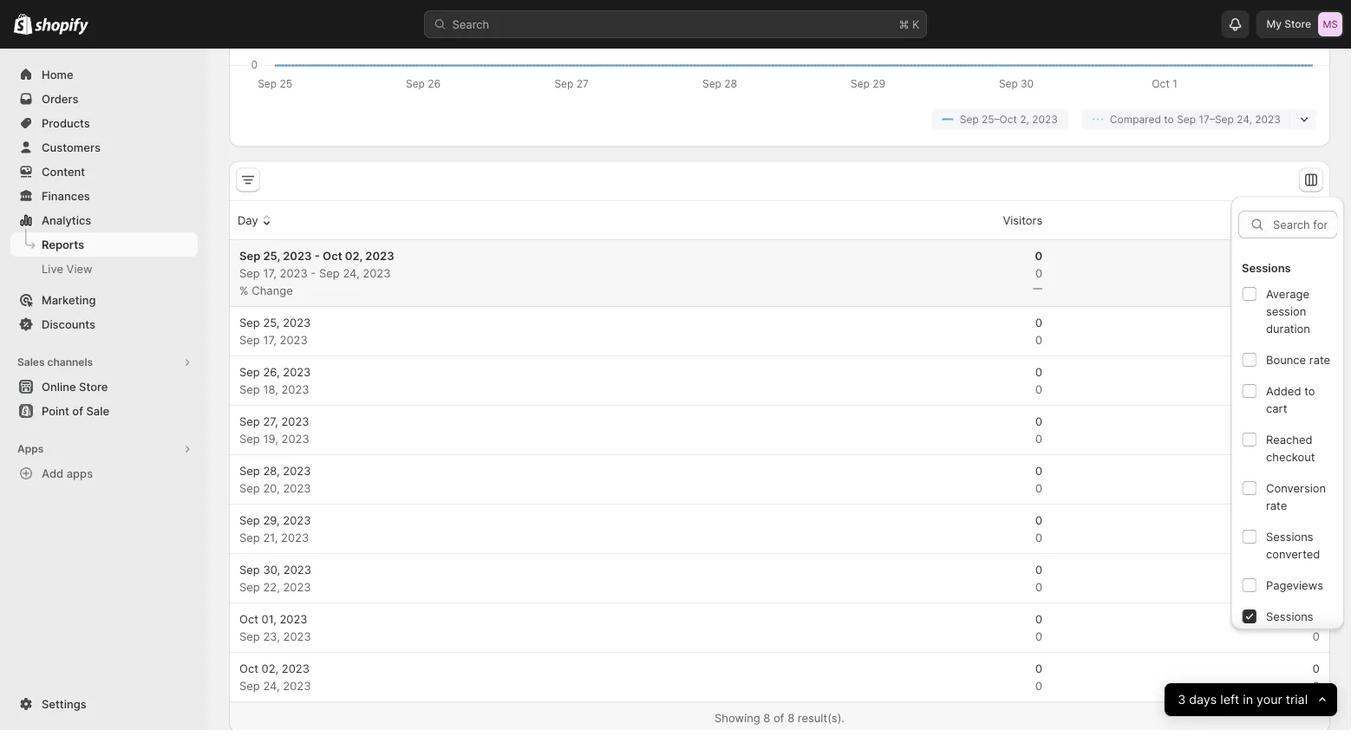 Task type: describe. For each thing, give the bounding box(es) containing it.
online
[[42, 380, 76, 393]]

2,
[[1020, 113, 1029, 125]]

2 no change image from the left
[[1310, 282, 1320, 296]]

bounce rate
[[1266, 353, 1330, 366]]

25, for -
[[263, 249, 280, 262]]

left
[[1220, 692, 1239, 707]]

sep 26, 2023 sep 18, 2023
[[239, 365, 311, 396]]

25–oct
[[982, 113, 1017, 125]]

visitors
[[1003, 213, 1043, 227]]

conversion
[[1266, 481, 1326, 494]]

sales
[[17, 356, 45, 369]]

products
[[42, 116, 90, 130]]

analytics
[[42, 213, 91, 227]]

0 0 for sep 29, 2023 sep 21, 2023
[[1035, 513, 1043, 544]]

channels
[[47, 356, 93, 369]]

reports
[[42, 238, 84, 251]]

add
[[42, 467, 64, 480]]

1 8 from the left
[[763, 711, 770, 725]]

⌘
[[899, 17, 909, 31]]

17, inside sep 25, 2023 - oct 02, 2023 sep 17, 2023 - sep 24, 2023 % change
[[263, 266, 277, 280]]

my store image
[[1318, 12, 1342, 36]]

26,
[[263, 365, 280, 379]]

1 vertical spatial -
[[311, 266, 316, 280]]

29,
[[263, 513, 280, 527]]

day
[[238, 213, 258, 227]]

oct for oct 01, 2023 sep 23, 2023
[[239, 612, 258, 626]]

sep 29, 2023 sep 21, 2023
[[239, 513, 311, 544]]

02, inside the oct 02, 2023 sep 24, 2023
[[261, 662, 279, 675]]

days
[[1189, 692, 1217, 707]]

sessions button
[[1251, 204, 1321, 237]]

sales channels
[[17, 356, 93, 369]]

23,
[[263, 630, 280, 643]]

sep 28, 2023 sep 20, 2023
[[239, 464, 311, 495]]

sep 30, 2023 sep 22, 2023
[[239, 563, 311, 594]]

visitors button
[[983, 204, 1045, 237]]

0 vertical spatial -
[[315, 249, 320, 262]]

content link
[[10, 160, 198, 184]]

⌘ k
[[899, 17, 920, 31]]

home link
[[10, 62, 198, 87]]

online store link
[[10, 375, 198, 399]]

day button
[[235, 204, 278, 237]]

17, inside sep 25, 2023 sep 17, 2023
[[263, 333, 277, 346]]

live view link
[[10, 257, 198, 281]]

discounts link
[[10, 312, 198, 336]]

22,
[[263, 580, 280, 594]]

25, for sep
[[263, 316, 280, 329]]

showing 8 of 8 result(s).
[[715, 711, 845, 725]]

your
[[1256, 692, 1282, 707]]

store for online store
[[79, 380, 108, 393]]

added to cart
[[1266, 384, 1315, 415]]

settings
[[42, 697, 86, 711]]

checkout
[[1266, 450, 1315, 463]]

0 0 for oct 01, 2023 sep 23, 2023
[[1035, 612, 1043, 643]]

sep inside the oct 02, 2023 sep 24, 2023
[[239, 679, 260, 692]]

compared to sep 17–sep 24, 2023
[[1110, 113, 1281, 125]]

online store
[[42, 380, 108, 393]]

27,
[[263, 415, 278, 428]]

17–sep
[[1199, 113, 1234, 125]]

customers
[[42, 140, 101, 154]]

sessions inside sessions converted
[[1266, 529, 1313, 543]]

02, inside sep 25, 2023 - oct 02, 2023 sep 17, 2023 - sep 24, 2023 % change
[[345, 249, 363, 262]]

add apps
[[42, 467, 93, 480]]

24, inside sep 25, 2023 - oct 02, 2023 sep 17, 2023 - sep 24, 2023 % change
[[343, 266, 360, 280]]

1 horizontal spatial shopify image
[[35, 18, 89, 35]]

average session duration
[[1266, 287, 1310, 335]]

to for compared
[[1164, 113, 1174, 125]]

3 days left in your trial
[[1178, 692, 1308, 707]]

finances link
[[10, 184, 198, 208]]

add apps button
[[10, 461, 198, 486]]

apps
[[67, 467, 93, 480]]

customers link
[[10, 135, 198, 160]]

sep 27, 2023 sep 19, 2023
[[239, 415, 309, 445]]

in
[[1243, 692, 1253, 707]]

duration
[[1266, 321, 1310, 335]]



Task type: vqa. For each thing, say whether or not it's contained in the screenshot.


Task type: locate. For each thing, give the bounding box(es) containing it.
rate for bounce rate
[[1309, 353, 1330, 366]]

oct inside sep 25, 2023 - oct 02, 2023 sep 17, 2023 - sep 24, 2023 % change
[[323, 249, 342, 262]]

sales channels button
[[10, 350, 198, 375]]

2 vertical spatial oct
[[239, 662, 258, 675]]

my store
[[1267, 18, 1311, 30]]

8 right showing
[[763, 711, 770, 725]]

to right added
[[1304, 384, 1315, 397]]

0 vertical spatial store
[[1285, 18, 1311, 30]]

17,
[[263, 266, 277, 280], [263, 333, 277, 346]]

point of sale button
[[0, 399, 208, 423]]

2 17, from the top
[[263, 333, 277, 346]]

sessions inside button
[[1271, 213, 1318, 227]]

shopify image
[[14, 14, 32, 34], [35, 18, 89, 35]]

-
[[315, 249, 320, 262], [311, 266, 316, 280]]

to for added
[[1304, 384, 1315, 397]]

25, up 'change'
[[263, 249, 280, 262]]

0 horizontal spatial 02,
[[261, 662, 279, 675]]

point
[[42, 404, 69, 418]]

24, for oct 02, 2023 sep 24, 2023
[[263, 679, 280, 692]]

01,
[[261, 612, 276, 626]]

3
[[1178, 692, 1186, 707]]

of
[[72, 404, 83, 418], [774, 711, 784, 725]]

1 horizontal spatial 02,
[[345, 249, 363, 262]]

0 vertical spatial 25,
[[263, 249, 280, 262]]

18,
[[263, 382, 278, 396]]

1 vertical spatial oct
[[239, 612, 258, 626]]

oct 02, 2023 sep 24, 2023
[[239, 662, 311, 692]]

reached checkout
[[1266, 432, 1315, 463]]

0 vertical spatial 24,
[[1237, 113, 1252, 125]]

1 vertical spatial 25,
[[263, 316, 280, 329]]

cart
[[1266, 401, 1287, 415]]

17, up 26,
[[263, 333, 277, 346]]

0
[[1035, 249, 1043, 262], [1036, 266, 1043, 280], [1035, 316, 1043, 329], [1313, 316, 1320, 329], [1035, 333, 1043, 346], [1035, 365, 1043, 379], [1313, 365, 1320, 379], [1035, 382, 1043, 396], [1313, 382, 1320, 396], [1035, 415, 1043, 428], [1035, 432, 1043, 445], [1313, 432, 1320, 445], [1035, 464, 1043, 477], [1035, 481, 1043, 495], [1313, 481, 1320, 495], [1035, 513, 1043, 527], [1035, 531, 1043, 544], [1313, 531, 1320, 544], [1035, 563, 1043, 576], [1035, 580, 1043, 594], [1313, 580, 1320, 594], [1035, 612, 1043, 626], [1313, 612, 1320, 626], [1035, 630, 1043, 643], [1313, 630, 1320, 643], [1035, 662, 1043, 675], [1313, 662, 1320, 675], [1035, 679, 1043, 692], [1313, 679, 1320, 692]]

rate
[[1309, 353, 1330, 366], [1266, 498, 1287, 512]]

21,
[[263, 531, 278, 544]]

0 vertical spatial 17,
[[263, 266, 277, 280]]

compared
[[1110, 113, 1161, 125]]

point of sale link
[[10, 399, 198, 423]]

25, inside sep 25, 2023 - oct 02, 2023 sep 17, 2023 - sep 24, 2023 % change
[[263, 249, 280, 262]]

list box
[[1236, 280, 1339, 661]]

24, inside the oct 02, 2023 sep 24, 2023
[[263, 679, 280, 692]]

1 vertical spatial of
[[774, 711, 784, 725]]

0 0 for sep 30, 2023 sep 22, 2023
[[1035, 563, 1043, 594]]

1 25, from the top
[[263, 249, 280, 262]]

oct inside oct 01, 2023 sep 23, 2023
[[239, 612, 258, 626]]

marketing
[[42, 293, 96, 307]]

02,
[[345, 249, 363, 262], [261, 662, 279, 675]]

discounts
[[42, 317, 95, 331]]

0 vertical spatial to
[[1164, 113, 1174, 125]]

to inside 'added to cart'
[[1304, 384, 1315, 397]]

orders link
[[10, 87, 198, 111]]

0 0 for oct 02, 2023 sep 24, 2023
[[1035, 662, 1043, 692]]

0 horizontal spatial 8
[[763, 711, 770, 725]]

1 vertical spatial store
[[79, 380, 108, 393]]

marketing link
[[10, 288, 198, 312]]

1 17, from the top
[[263, 266, 277, 280]]

Search for columns text field
[[1273, 210, 1337, 238]]

to right compared
[[1164, 113, 1174, 125]]

0 0 for sep 27, 2023 sep 19, 2023
[[1035, 415, 1043, 445]]

0 horizontal spatial rate
[[1266, 498, 1287, 512]]

content
[[42, 165, 85, 178]]

0 0
[[1035, 316, 1043, 346], [1035, 365, 1043, 396], [1313, 365, 1320, 396], [1035, 415, 1043, 445], [1035, 464, 1043, 495], [1035, 513, 1043, 544], [1035, 563, 1043, 594], [1035, 612, 1043, 643], [1313, 612, 1320, 643], [1035, 662, 1043, 692], [1313, 662, 1320, 692]]

of inside button
[[72, 404, 83, 418]]

apps button
[[10, 437, 198, 461]]

2 8 from the left
[[788, 711, 795, 725]]

oct inside the oct 02, 2023 sep 24, 2023
[[239, 662, 258, 675]]

0 vertical spatial of
[[72, 404, 83, 418]]

store inside button
[[79, 380, 108, 393]]

of right showing
[[774, 711, 784, 725]]

0 horizontal spatial to
[[1164, 113, 1174, 125]]

1 vertical spatial 02,
[[261, 662, 279, 675]]

sale
[[86, 404, 109, 418]]

result(s).
[[798, 711, 845, 725]]

1 vertical spatial 17,
[[263, 333, 277, 346]]

home
[[42, 68, 73, 81]]

store up sale
[[79, 380, 108, 393]]

of left sale
[[72, 404, 83, 418]]

no change image right average
[[1310, 282, 1320, 296]]

0 horizontal spatial store
[[79, 380, 108, 393]]

products link
[[10, 111, 198, 135]]

0 vertical spatial oct
[[323, 249, 342, 262]]

25, down 'change'
[[263, 316, 280, 329]]

1 vertical spatial rate
[[1266, 498, 1287, 512]]

sep inside oct 01, 2023 sep 23, 2023
[[239, 630, 260, 643]]

0 0 for sep 28, 2023 sep 20, 2023
[[1035, 464, 1043, 495]]

rate down the conversion
[[1266, 498, 1287, 512]]

average
[[1266, 287, 1309, 300]]

1 vertical spatial to
[[1304, 384, 1315, 397]]

sep 25, 2023 - oct 02, 2023 sep 17, 2023 - sep 24, 2023 % change
[[239, 249, 394, 297]]

8
[[763, 711, 770, 725], [788, 711, 795, 725]]

live
[[42, 262, 63, 275]]

0 horizontal spatial shopify image
[[14, 14, 32, 34]]

apps
[[17, 443, 44, 455]]

0 horizontal spatial 24,
[[263, 679, 280, 692]]

0 horizontal spatial of
[[72, 404, 83, 418]]

k
[[912, 17, 920, 31]]

17, up 'change'
[[263, 266, 277, 280]]

point of sale
[[42, 404, 109, 418]]

30,
[[263, 563, 280, 576]]

24,
[[1237, 113, 1252, 125], [343, 266, 360, 280], [263, 679, 280, 692]]

sep 25, 2023 sep 17, 2023
[[239, 316, 311, 346]]

view
[[66, 262, 92, 275]]

25, inside sep 25, 2023 sep 17, 2023
[[263, 316, 280, 329]]

1 horizontal spatial no change image
[[1310, 282, 1320, 296]]

trial
[[1286, 692, 1308, 707]]

2 horizontal spatial 24,
[[1237, 113, 1252, 125]]

added
[[1266, 384, 1301, 397]]

rate inside conversion rate
[[1266, 498, 1287, 512]]

reached
[[1266, 432, 1312, 446]]

0 0 for sep 25, 2023 sep 17, 2023
[[1035, 316, 1043, 346]]

%
[[239, 284, 249, 297]]

8 left result(s).
[[788, 711, 795, 725]]

store right my
[[1285, 18, 1311, 30]]

settings link
[[10, 692, 198, 716]]

1 horizontal spatial rate
[[1309, 353, 1330, 366]]

store for my store
[[1285, 18, 1311, 30]]

oct for oct 02, 2023 sep 24, 2023
[[239, 662, 258, 675]]

sep
[[960, 113, 979, 125], [1177, 113, 1196, 125], [239, 249, 260, 262], [239, 266, 260, 280], [319, 266, 340, 280], [239, 316, 260, 329], [239, 333, 260, 346], [239, 365, 260, 379], [239, 382, 260, 396], [239, 415, 260, 428], [239, 432, 260, 445], [239, 464, 260, 477], [239, 481, 260, 495], [239, 513, 260, 527], [239, 531, 260, 544], [239, 563, 260, 576], [239, 580, 260, 594], [239, 630, 260, 643], [239, 679, 260, 692]]

rate for conversion rate
[[1266, 498, 1287, 512]]

2023
[[1032, 113, 1058, 125], [1255, 113, 1281, 125], [283, 249, 312, 262], [365, 249, 394, 262], [280, 266, 308, 280], [363, 266, 391, 280], [283, 316, 311, 329], [280, 333, 308, 346], [283, 365, 311, 379], [281, 382, 309, 396], [281, 415, 309, 428], [281, 432, 309, 445], [283, 464, 311, 477], [283, 481, 311, 495], [283, 513, 311, 527], [281, 531, 309, 544], [283, 563, 311, 576], [283, 580, 311, 594], [280, 612, 307, 626], [283, 630, 311, 643], [282, 662, 310, 675], [283, 679, 311, 692]]

oct 01, 2023 sep 23, 2023
[[239, 612, 311, 643]]

reports link
[[10, 232, 198, 257]]

showing
[[715, 711, 760, 725]]

2 vertical spatial 24,
[[263, 679, 280, 692]]

pageviews
[[1266, 578, 1323, 591]]

24, for compared to sep 17–sep 24, 2023
[[1237, 113, 1252, 125]]

search
[[452, 17, 489, 31]]

orders
[[42, 92, 78, 105]]

1 horizontal spatial to
[[1304, 384, 1315, 397]]

1 horizontal spatial 24,
[[343, 266, 360, 280]]

0 0 for sep 26, 2023 sep 18, 2023
[[1035, 365, 1043, 396]]

analytics link
[[10, 208, 198, 232]]

live view
[[42, 262, 92, 275]]

1 vertical spatial 24,
[[343, 266, 360, 280]]

converted
[[1266, 547, 1320, 560]]

20,
[[263, 481, 280, 495]]

2 25, from the top
[[263, 316, 280, 329]]

19,
[[263, 432, 278, 445]]

0 vertical spatial 02,
[[345, 249, 363, 262]]

0 vertical spatial rate
[[1309, 353, 1330, 366]]

sep 25–oct 2, 2023
[[960, 113, 1058, 125]]

3 days left in your trial button
[[1164, 683, 1337, 716]]

conversion rate
[[1266, 481, 1326, 512]]

to
[[1164, 113, 1174, 125], [1304, 384, 1315, 397]]

1 horizontal spatial 8
[[788, 711, 795, 725]]

1 horizontal spatial of
[[774, 711, 784, 725]]

session
[[1266, 304, 1306, 317]]

rate right bounce
[[1309, 353, 1330, 366]]

28,
[[263, 464, 280, 477]]

1 horizontal spatial store
[[1285, 18, 1311, 30]]

0 horizontal spatial no change image
[[1033, 282, 1043, 296]]

sessions converted
[[1266, 529, 1320, 560]]

sessions
[[1271, 213, 1318, 227], [1241, 261, 1291, 274], [1266, 529, 1313, 543], [1266, 609, 1313, 623]]

1 no change image from the left
[[1033, 282, 1043, 296]]

25,
[[263, 249, 280, 262], [263, 316, 280, 329]]

list box containing average session duration
[[1236, 280, 1339, 661]]

no change image
[[1033, 282, 1043, 296], [1310, 282, 1320, 296]]

finances
[[42, 189, 90, 202]]

my
[[1267, 18, 1282, 30]]

no change image down visitors
[[1033, 282, 1043, 296]]

store
[[1285, 18, 1311, 30], [79, 380, 108, 393]]



